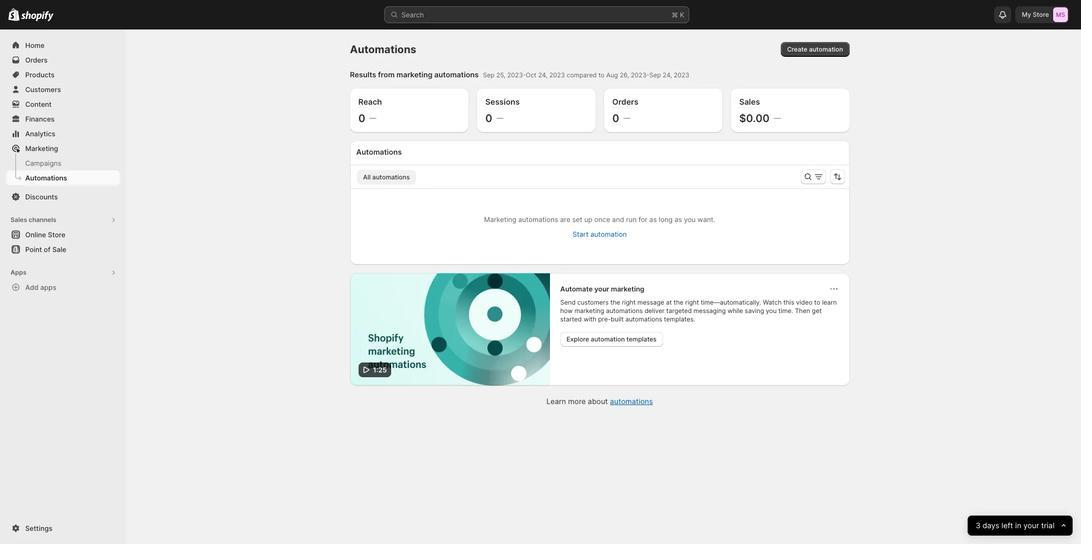 Task type: locate. For each thing, give the bounding box(es) containing it.
store up sale
[[48, 230, 65, 239]]

2 vertical spatial automation
[[591, 335, 625, 343]]

message
[[638, 298, 665, 306]]

2 0 from the left
[[486, 112, 493, 124]]

from
[[378, 70, 395, 79]]

— inside orders 0 —
[[624, 114, 631, 122]]

— down reach
[[370, 114, 377, 122]]

2 the from the left
[[674, 298, 684, 306]]

automations up all automations
[[356, 147, 402, 156]]

2 2023 from the left
[[674, 71, 690, 79]]

1 as from the left
[[650, 215, 657, 224]]

automate
[[561, 285, 593, 293]]

online
[[25, 230, 46, 239]]

26,
[[620, 71, 630, 79]]

sep right the 26,
[[650, 71, 661, 79]]

— inside sessions 0 —
[[497, 114, 504, 122]]

0 vertical spatial orders
[[25, 56, 48, 64]]

— down the 26,
[[624, 114, 631, 122]]

right up 'built' at the bottom of the page
[[622, 298, 636, 306]]

point of sale
[[25, 245, 66, 254]]

2 horizontal spatial 0
[[613, 112, 620, 124]]

orders down home
[[25, 56, 48, 64]]

automations up 'built' at the bottom of the page
[[606, 307, 643, 315]]

of
[[44, 245, 50, 254]]

0 inside reach 0 —
[[359, 112, 366, 124]]

sep left 25,
[[483, 71, 495, 79]]

store right my
[[1033, 11, 1050, 18]]

1 horizontal spatial 2023-
[[631, 71, 650, 79]]

0 vertical spatial sales
[[740, 97, 760, 107]]

marketing up message
[[611, 285, 645, 293]]

marketing up with
[[575, 307, 605, 315]]

3 days left in your trial button
[[969, 516, 1073, 536]]

all automations button
[[357, 170, 416, 185]]

0 inside orders 0 —
[[613, 112, 620, 124]]

my
[[1023, 11, 1032, 18]]

you left want.
[[684, 215, 696, 224]]

24,
[[539, 71, 548, 79], [663, 71, 672, 79]]

marketing
[[397, 70, 433, 79], [611, 285, 645, 293], [575, 307, 605, 315]]

are
[[560, 215, 571, 224]]

— for sales $0.00 —
[[774, 114, 781, 122]]

24, right oct on the top left of page
[[539, 71, 548, 79]]

create automation
[[788, 45, 844, 53]]

1 horizontal spatial sep
[[650, 71, 661, 79]]

right up targeted
[[686, 298, 699, 306]]

1 0 from the left
[[359, 112, 366, 124]]

orders down the 26,
[[613, 97, 639, 107]]

1 vertical spatial your
[[1024, 521, 1040, 530]]

0 horizontal spatial to
[[599, 71, 605, 79]]

reach
[[359, 97, 382, 107]]

my store image
[[1054, 7, 1069, 22]]

0 horizontal spatial 0
[[359, 112, 366, 124]]

0 horizontal spatial sep
[[483, 71, 495, 79]]

2 — from the left
[[497, 114, 504, 122]]

— down sessions
[[497, 114, 504, 122]]

the
[[611, 298, 621, 306], [674, 298, 684, 306]]

get
[[812, 307, 822, 315]]

automations left are
[[519, 215, 559, 224]]

automation right "create"
[[810, 45, 844, 53]]

2 24, from the left
[[663, 71, 672, 79]]

to
[[599, 71, 605, 79], [815, 298, 821, 306]]

3 0 from the left
[[613, 112, 620, 124]]

0 vertical spatial marketing
[[397, 70, 433, 79]]

you down "watch"
[[766, 307, 777, 315]]

automation for explore
[[591, 335, 625, 343]]

add
[[25, 283, 39, 291]]

you
[[684, 215, 696, 224], [766, 307, 777, 315]]

left
[[1002, 521, 1014, 530]]

0 horizontal spatial marketing
[[397, 70, 433, 79]]

1 vertical spatial automation
[[591, 230, 627, 238]]

customers
[[578, 298, 609, 306]]

sales inside button
[[11, 216, 27, 224]]

1 horizontal spatial sales
[[740, 97, 760, 107]]

⌘
[[672, 11, 678, 19]]

0 horizontal spatial 24,
[[539, 71, 548, 79]]

1 horizontal spatial right
[[686, 298, 699, 306]]

right
[[622, 298, 636, 306], [686, 298, 699, 306]]

0 horizontal spatial marketing
[[25, 144, 58, 153]]

marketing automations are set up once and run for as long as you want.
[[484, 215, 716, 224]]

sales for channels
[[11, 216, 27, 224]]

automations up from on the left top
[[350, 43, 417, 56]]

search
[[402, 11, 424, 19]]

as right long
[[675, 215, 682, 224]]

automations
[[350, 43, 417, 56], [356, 147, 402, 156], [25, 174, 67, 182]]

sales up online
[[11, 216, 27, 224]]

0 down sessions
[[486, 112, 493, 124]]

0 vertical spatial to
[[599, 71, 605, 79]]

the up targeted
[[674, 298, 684, 306]]

deliver
[[645, 307, 665, 315]]

1 horizontal spatial you
[[766, 307, 777, 315]]

1 vertical spatial to
[[815, 298, 821, 306]]

you inside send customers the right message at the right time—automatically. watch this video to learn how marketing automations deliver targeted messaging while saving you time. then get started with pre-built automations templates.
[[766, 307, 777, 315]]

1 — from the left
[[370, 114, 377, 122]]

online store
[[25, 230, 65, 239]]

— inside sales $0.00 —
[[774, 114, 781, 122]]

2023- right the 26,
[[631, 71, 650, 79]]

automation for start
[[591, 230, 627, 238]]

started
[[561, 315, 582, 323]]

automation
[[810, 45, 844, 53], [591, 230, 627, 238], [591, 335, 625, 343]]

0 horizontal spatial as
[[650, 215, 657, 224]]

1 horizontal spatial as
[[675, 215, 682, 224]]

start
[[573, 230, 589, 238]]

0 vertical spatial automation
[[810, 45, 844, 53]]

0 horizontal spatial 2023-
[[508, 71, 526, 79]]

0 vertical spatial marketing
[[25, 144, 58, 153]]

all
[[363, 173, 371, 181]]

4 — from the left
[[774, 114, 781, 122]]

marketing for marketing automations are set up once and run for as long as you want.
[[484, 215, 517, 224]]

for
[[639, 215, 648, 224]]

reach 0 —
[[359, 97, 382, 124]]

1 horizontal spatial 0
[[486, 112, 493, 124]]

up
[[585, 215, 593, 224]]

saving
[[745, 307, 765, 315]]

0 vertical spatial your
[[595, 285, 610, 293]]

explore
[[567, 335, 589, 343]]

automation down once
[[591, 230, 627, 238]]

marketing right from on the left top
[[397, 70, 433, 79]]

to left aug
[[599, 71, 605, 79]]

sale
[[52, 245, 66, 254]]

1 horizontal spatial your
[[1024, 521, 1040, 530]]

apps
[[11, 268, 26, 276]]

channels
[[29, 216, 56, 224]]

2023- right 25,
[[508, 71, 526, 79]]

1 24, from the left
[[539, 71, 548, 79]]

1 right from the left
[[622, 298, 636, 306]]

your up customers
[[595, 285, 610, 293]]

1 horizontal spatial orders
[[613, 97, 639, 107]]

sales for $0.00
[[740, 97, 760, 107]]

1 horizontal spatial to
[[815, 298, 821, 306]]

2023-
[[508, 71, 526, 79], [631, 71, 650, 79]]

automations right about
[[610, 397, 653, 406]]

0 horizontal spatial the
[[611, 298, 621, 306]]

to up get
[[815, 298, 821, 306]]

1 vertical spatial marketing
[[611, 285, 645, 293]]

0
[[359, 112, 366, 124], [486, 112, 493, 124], [613, 112, 620, 124]]

1:25
[[373, 366, 387, 374]]

0 inside sessions 0 —
[[486, 112, 493, 124]]

2 vertical spatial marketing
[[575, 307, 605, 315]]

0 horizontal spatial store
[[48, 230, 65, 239]]

0 horizontal spatial sales
[[11, 216, 27, 224]]

1 horizontal spatial store
[[1033, 11, 1050, 18]]

want.
[[698, 215, 716, 224]]

apps button
[[6, 265, 120, 280]]

shopify image
[[8, 8, 20, 21], [21, 11, 54, 21]]

1 horizontal spatial marketing
[[575, 307, 605, 315]]

— right $0.00
[[774, 114, 781, 122]]

to inside results from marketing automations sep 25, 2023-oct 24, 2023 compared to aug 26, 2023-sep 24, 2023
[[599, 71, 605, 79]]

automations down campaigns
[[25, 174, 67, 182]]

your
[[595, 285, 610, 293], [1024, 521, 1040, 530]]

3 — from the left
[[624, 114, 631, 122]]

0 down aug
[[613, 112, 620, 124]]

start automation link
[[567, 227, 634, 242]]

1 horizontal spatial 24,
[[663, 71, 672, 79]]

marketing for your
[[611, 285, 645, 293]]

as right for on the right top of the page
[[650, 215, 657, 224]]

this
[[784, 298, 795, 306]]

1 vertical spatial automations
[[356, 147, 402, 156]]

— inside reach 0 —
[[370, 114, 377, 122]]

1 vertical spatial marketing
[[484, 215, 517, 224]]

24, right the 26,
[[663, 71, 672, 79]]

my store
[[1023, 11, 1050, 18]]

0 horizontal spatial right
[[622, 298, 636, 306]]

sales inside sales $0.00 —
[[740, 97, 760, 107]]

the up 'built' at the bottom of the page
[[611, 298, 621, 306]]

sessions
[[486, 97, 520, 107]]

1 horizontal spatial the
[[674, 298, 684, 306]]

store inside button
[[48, 230, 65, 239]]

0 down reach
[[359, 112, 366, 124]]

in
[[1016, 521, 1022, 530]]

1 horizontal spatial marketing
[[484, 215, 517, 224]]

automation down pre-
[[591, 335, 625, 343]]

1 vertical spatial store
[[48, 230, 65, 239]]

0 horizontal spatial 2023
[[550, 71, 565, 79]]

sales
[[740, 97, 760, 107], [11, 216, 27, 224]]

sales up $0.00
[[740, 97, 760, 107]]

1 horizontal spatial 2023
[[674, 71, 690, 79]]

your right in
[[1024, 521, 1040, 530]]

1 horizontal spatial shopify image
[[21, 11, 54, 21]]

0 horizontal spatial your
[[595, 285, 610, 293]]

0 vertical spatial you
[[684, 215, 696, 224]]

orders
[[25, 56, 48, 64], [613, 97, 639, 107]]

2 sep from the left
[[650, 71, 661, 79]]

marketing
[[25, 144, 58, 153], [484, 215, 517, 224]]

1 vertical spatial sales
[[11, 216, 27, 224]]

1 vertical spatial orders
[[613, 97, 639, 107]]

automations down deliver
[[626, 315, 663, 323]]

1 vertical spatial you
[[766, 307, 777, 315]]

messaging
[[694, 307, 726, 315]]

1 sep from the left
[[483, 71, 495, 79]]

0 horizontal spatial shopify image
[[8, 8, 20, 21]]

0 horizontal spatial orders
[[25, 56, 48, 64]]

2 horizontal spatial marketing
[[611, 285, 645, 293]]

1 the from the left
[[611, 298, 621, 306]]

store
[[1033, 11, 1050, 18], [48, 230, 65, 239]]

automations right all
[[373, 173, 410, 181]]

0 vertical spatial store
[[1033, 11, 1050, 18]]



Task type: vqa. For each thing, say whether or not it's contained in the screenshot.
the leftmost Hello
no



Task type: describe. For each thing, give the bounding box(es) containing it.
add apps
[[25, 283, 56, 291]]

once
[[595, 215, 611, 224]]

— for reach 0 —
[[370, 114, 377, 122]]

compared
[[567, 71, 597, 79]]

home
[[25, 41, 45, 49]]

days
[[983, 521, 1000, 530]]

explore automation templates
[[567, 335, 657, 343]]

settings
[[25, 524, 52, 532]]

customers
[[25, 85, 61, 94]]

discounts
[[25, 193, 58, 201]]

explore automation templates link
[[561, 332, 663, 347]]

customers link
[[6, 82, 120, 97]]

templates.
[[664, 315, 696, 323]]

$0.00
[[740, 112, 770, 124]]

point of sale link
[[6, 242, 120, 257]]

to inside send customers the right message at the right time—automatically. watch this video to learn how marketing automations deliver targeted messaging while saving you time. then get started with pre-built automations templates.
[[815, 298, 821, 306]]

1:25 button
[[350, 273, 550, 386]]

online store link
[[6, 227, 120, 242]]

— for orders 0 —
[[624, 114, 631, 122]]

create
[[788, 45, 808, 53]]

1 2023 from the left
[[550, 71, 565, 79]]

your inside dropdown button
[[1024, 521, 1040, 530]]

0 for reach 0 —
[[359, 112, 366, 124]]

apps
[[40, 283, 56, 291]]

send customers the right message at the right time—automatically. watch this video to learn how marketing automations deliver targeted messaging while saving you time. then get started with pre-built automations templates.
[[561, 298, 837, 323]]

video
[[797, 298, 813, 306]]

home link
[[6, 38, 120, 53]]

2 vertical spatial automations
[[25, 174, 67, 182]]

automate your marketing
[[561, 285, 645, 293]]

content
[[25, 100, 52, 108]]

finances link
[[6, 112, 120, 126]]

more
[[568, 397, 586, 406]]

point
[[25, 245, 42, 254]]

automations link
[[6, 170, 120, 185]]

run
[[627, 215, 637, 224]]

0 for orders 0 —
[[613, 112, 620, 124]]

k
[[680, 11, 685, 19]]

and
[[612, 215, 625, 224]]

orders 0 —
[[613, 97, 639, 124]]

trial
[[1042, 521, 1055, 530]]

learn
[[823, 298, 837, 306]]

store for online store
[[48, 230, 65, 239]]

online store button
[[0, 227, 126, 242]]

about
[[588, 397, 608, 406]]

while
[[728, 307, 744, 315]]

automations link
[[610, 397, 653, 406]]

0 horizontal spatial you
[[684, 215, 696, 224]]

marketing for from
[[397, 70, 433, 79]]

0 vertical spatial automations
[[350, 43, 417, 56]]

store for my store
[[1033, 11, 1050, 18]]

25,
[[497, 71, 506, 79]]

analytics
[[25, 129, 55, 138]]

2 2023- from the left
[[631, 71, 650, 79]]

aug
[[607, 71, 618, 79]]

— for sessions 0 —
[[497, 114, 504, 122]]

3
[[977, 521, 981, 530]]

how
[[561, 307, 573, 315]]

set
[[573, 215, 583, 224]]

create automation link
[[781, 42, 850, 57]]

content link
[[6, 97, 120, 112]]

sales channels button
[[6, 213, 120, 227]]

1 2023- from the left
[[508, 71, 526, 79]]

3 days left in your trial
[[977, 521, 1055, 530]]

settings link
[[6, 521, 120, 536]]

sessions 0 —
[[486, 97, 520, 124]]

sales $0.00 —
[[740, 97, 781, 124]]

automations left 25,
[[435, 70, 479, 79]]

targeted
[[667, 307, 692, 315]]

orders for orders
[[25, 56, 48, 64]]

products
[[25, 71, 55, 79]]

analytics link
[[6, 126, 120, 141]]

2 right from the left
[[686, 298, 699, 306]]

oct
[[526, 71, 537, 79]]

then
[[795, 307, 811, 315]]

with
[[584, 315, 597, 323]]

results from marketing automations sep 25, 2023-oct 24, 2023 compared to aug 26, 2023-sep 24, 2023
[[350, 70, 690, 79]]

learn more about automations
[[547, 397, 653, 406]]

marketing for marketing
[[25, 144, 58, 153]]

automation for create
[[810, 45, 844, 53]]

time.
[[779, 307, 794, 315]]

products link
[[6, 67, 120, 82]]

templates
[[627, 335, 657, 343]]

at
[[666, 298, 672, 306]]

orders for orders 0 —
[[613, 97, 639, 107]]

all automations
[[363, 173, 410, 181]]

0 for sessions 0 —
[[486, 112, 493, 124]]

add apps button
[[6, 280, 120, 295]]

automations inside button
[[373, 173, 410, 181]]

learn
[[547, 397, 566, 406]]

campaigns
[[25, 159, 61, 167]]

pre-
[[598, 315, 611, 323]]

marketing link
[[6, 141, 120, 156]]

built
[[611, 315, 624, 323]]

orders link
[[6, 53, 120, 67]]

2 as from the left
[[675, 215, 682, 224]]

⌘ k
[[672, 11, 685, 19]]

time—automatically.
[[701, 298, 762, 306]]

watch
[[763, 298, 782, 306]]

marketing inside send customers the right message at the right time—automatically. watch this video to learn how marketing automations deliver targeted messaging while saving you time. then get started with pre-built automations templates.
[[575, 307, 605, 315]]

results
[[350, 70, 376, 79]]



